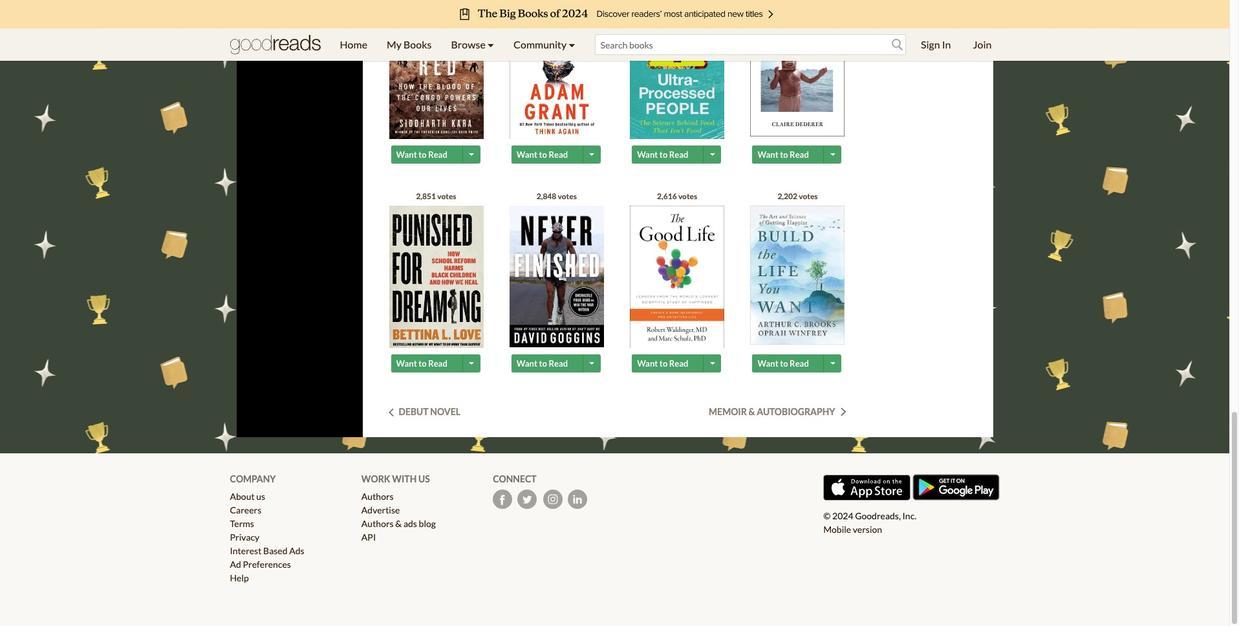 Task type: describe. For each thing, give the bounding box(es) containing it.
debut
[[399, 406, 429, 417]]

memoir & autobiography link
[[709, 406, 846, 417]]

1 horizontal spatial &
[[749, 406, 755, 417]]

blog
[[419, 518, 436, 529]]

& inside authors advertise authors & ads blog api
[[395, 518, 402, 529]]

about
[[230, 491, 255, 502]]

community ▾ button
[[504, 28, 585, 61]]

goodreads on twitter image
[[518, 490, 537, 509]]

authors & ads blog link
[[361, 518, 436, 529]]

2,202
[[778, 192, 797, 201]]

version
[[853, 524, 882, 535]]

2,202 votes
[[778, 192, 818, 201]]

votes for 2,848 votes
[[558, 192, 577, 201]]

about us link
[[230, 491, 265, 502]]

2,851
[[416, 192, 436, 201]]

us inside about us careers terms privacy interest based ads ad preferences help
[[256, 491, 265, 502]]

api
[[361, 532, 376, 543]]

home
[[340, 38, 367, 50]]

debut novel link
[[388, 406, 460, 417]]

download app for ios image
[[824, 475, 911, 501]]

privacy
[[230, 532, 260, 543]]

mobile version link
[[824, 524, 882, 535]]

books
[[404, 38, 432, 50]]

goodreads on linkedin image
[[568, 490, 588, 509]]

home link
[[330, 28, 377, 61]]

1 authors from the top
[[361, 491, 394, 502]]

the most anticipated books of 2024 image
[[97, 0, 1132, 28]]

cobalt red by siddharth kara image
[[389, 0, 483, 139]]

with
[[392, 474, 417, 485]]

work with us
[[361, 474, 430, 485]]

© 2024 goodreads, inc. mobile version
[[824, 510, 917, 535]]

votes for 2,616 votes
[[678, 192, 697, 201]]

mobile
[[824, 524, 851, 535]]

ad
[[230, 559, 241, 570]]

inc.
[[903, 510, 917, 521]]

ads
[[289, 545, 304, 556]]

browse ▾ button
[[441, 28, 504, 61]]

community ▾
[[514, 38, 575, 50]]

my books
[[387, 38, 432, 50]]

2,616 votes
[[657, 192, 697, 201]]

goodreads on instagram image
[[544, 490, 563, 509]]

browse ▾
[[451, 38, 494, 50]]

©
[[824, 510, 831, 521]]

build the life you want by arthur c. brooks image
[[751, 206, 845, 345]]

advertise link
[[361, 505, 400, 516]]

my
[[387, 38, 402, 50]]

interest based ads link
[[230, 545, 304, 556]]

2,848 votes
[[537, 192, 577, 201]]

join link
[[963, 28, 1002, 61]]

help
[[230, 573, 249, 584]]

2 authors from the top
[[361, 518, 394, 529]]

▾ for community ▾
[[569, 38, 575, 50]]

ultra-processed people by chris van tulleken image
[[630, 0, 725, 140]]

terms link
[[230, 518, 254, 529]]

2,851 votes
[[416, 192, 456, 201]]



Task type: locate. For each thing, give the bounding box(es) containing it.
careers
[[230, 505, 261, 516]]

votes for 2,851 votes
[[437, 192, 456, 201]]

sign in link
[[911, 28, 961, 61]]

authors link
[[361, 491, 394, 502]]

memoir & autobiography
[[709, 406, 835, 417]]

0 vertical spatial authors
[[361, 491, 394, 502]]

votes for 2,202 votes
[[799, 192, 818, 201]]

2 ▾ from the left
[[569, 38, 575, 50]]

work
[[361, 474, 390, 485]]

▾
[[488, 38, 494, 50], [569, 38, 575, 50]]

interest
[[230, 545, 262, 556]]

privacy link
[[230, 532, 260, 543]]

advertise
[[361, 505, 400, 516]]

goodreads on facebook image
[[493, 490, 512, 509]]

us
[[418, 474, 430, 485], [256, 491, 265, 502]]

help link
[[230, 573, 249, 584]]

2,616
[[657, 192, 677, 201]]

to
[[419, 150, 427, 160], [539, 150, 547, 160], [660, 150, 668, 160], [780, 150, 788, 160], [419, 358, 427, 369], [539, 358, 547, 369], [660, 358, 668, 369], [780, 358, 788, 369]]

0 vertical spatial us
[[418, 474, 430, 485]]

0 horizontal spatial &
[[395, 518, 402, 529]]

2024
[[832, 510, 854, 521]]

authors advertise authors & ads blog api
[[361, 491, 436, 543]]

the good life by robert waldinger image
[[630, 206, 725, 348]]

monsters by claire dederer image
[[751, 0, 845, 136]]

2 votes from the left
[[558, 192, 577, 201]]

browse
[[451, 38, 486, 50]]

▾ right browse
[[488, 38, 494, 50]]

preferences
[[243, 559, 291, 570]]

1 horizontal spatial us
[[418, 474, 430, 485]]

votes right 2,616
[[678, 192, 697, 201]]

votes
[[437, 192, 456, 201], [558, 192, 577, 201], [678, 192, 697, 201], [799, 192, 818, 201]]

menu containing home
[[330, 28, 585, 61]]

1 vertical spatial authors
[[361, 518, 394, 529]]

novel
[[430, 406, 460, 417]]

Search books text field
[[595, 34, 906, 55]]

goodreads,
[[855, 510, 901, 521]]

connect
[[493, 474, 537, 485]]

4 votes from the left
[[799, 192, 818, 201]]

0 horizontal spatial us
[[256, 491, 265, 502]]

0 horizontal spatial ▾
[[488, 38, 494, 50]]

authors down advertise
[[361, 518, 394, 529]]

want
[[396, 150, 417, 160], [517, 150, 538, 160], [637, 150, 658, 160], [758, 150, 779, 160], [396, 358, 417, 369], [517, 358, 538, 369], [637, 358, 658, 369], [758, 358, 779, 369]]

debut novel
[[399, 406, 460, 417]]

sign
[[921, 38, 940, 50]]

in
[[942, 38, 951, 50]]

my books link
[[377, 28, 441, 61]]

1 ▾ from the left
[[488, 38, 494, 50]]

▾ inside dropdown button
[[488, 38, 494, 50]]

& right memoir
[[749, 406, 755, 417]]

votes right 2,848
[[558, 192, 577, 201]]

& left ads
[[395, 518, 402, 529]]

▾ for browse ▾
[[488, 38, 494, 50]]

punished for dreaming by bettina l. love image
[[389, 206, 483, 352]]

menu
[[330, 28, 585, 61]]

authors
[[361, 491, 394, 502], [361, 518, 394, 529]]

votes right '2,202'
[[799, 192, 818, 201]]

Search for books to add to your shelves search field
[[595, 34, 906, 55]]

join
[[973, 38, 992, 50]]

votes right 2,851
[[437, 192, 456, 201]]

authors up advertise
[[361, 491, 394, 502]]

1 vertical spatial us
[[256, 491, 265, 502]]

ads
[[404, 518, 417, 529]]

download app for android image
[[912, 474, 1000, 501]]

sign in
[[921, 38, 951, 50]]

1 vertical spatial &
[[395, 518, 402, 529]]

&
[[749, 406, 755, 417], [395, 518, 402, 529]]

▾ right 'community'
[[569, 38, 575, 50]]

based
[[263, 545, 288, 556]]

1 votes from the left
[[437, 192, 456, 201]]

want to read
[[396, 150, 447, 160], [517, 150, 568, 160], [637, 150, 689, 160], [758, 150, 809, 160], [396, 358, 447, 369], [517, 358, 568, 369], [637, 358, 689, 369], [758, 358, 809, 369]]

read
[[428, 150, 447, 160], [549, 150, 568, 160], [669, 150, 689, 160], [790, 150, 809, 160], [428, 358, 447, 369], [549, 358, 568, 369], [669, 358, 689, 369], [790, 358, 809, 369]]

3 votes from the left
[[678, 192, 697, 201]]

about us careers terms privacy interest based ads ad preferences help
[[230, 491, 304, 584]]

2,848
[[537, 192, 556, 201]]

never finished by david goggins image
[[510, 206, 604, 347]]

careers link
[[230, 505, 261, 516]]

us right with
[[418, 474, 430, 485]]

autobiography
[[757, 406, 835, 417]]

▾ inside popup button
[[569, 38, 575, 50]]

memoir
[[709, 406, 747, 417]]

0 vertical spatial &
[[749, 406, 755, 417]]

api link
[[361, 532, 376, 543]]

1 horizontal spatial ▾
[[569, 38, 575, 50]]

us right about
[[256, 491, 265, 502]]

hidden potential by adam m. grant image
[[510, 0, 604, 139]]

company
[[230, 474, 276, 485]]

ad preferences link
[[230, 559, 291, 570]]

terms
[[230, 518, 254, 529]]

want to read button
[[391, 146, 464, 164], [512, 146, 585, 164], [632, 146, 705, 164], [753, 146, 826, 164], [391, 355, 464, 373], [512, 355, 585, 373], [632, 355, 705, 373], [753, 355, 826, 373]]

community
[[514, 38, 567, 50]]



Task type: vqa. For each thing, say whether or not it's contained in the screenshot.
'Community ▾'
yes



